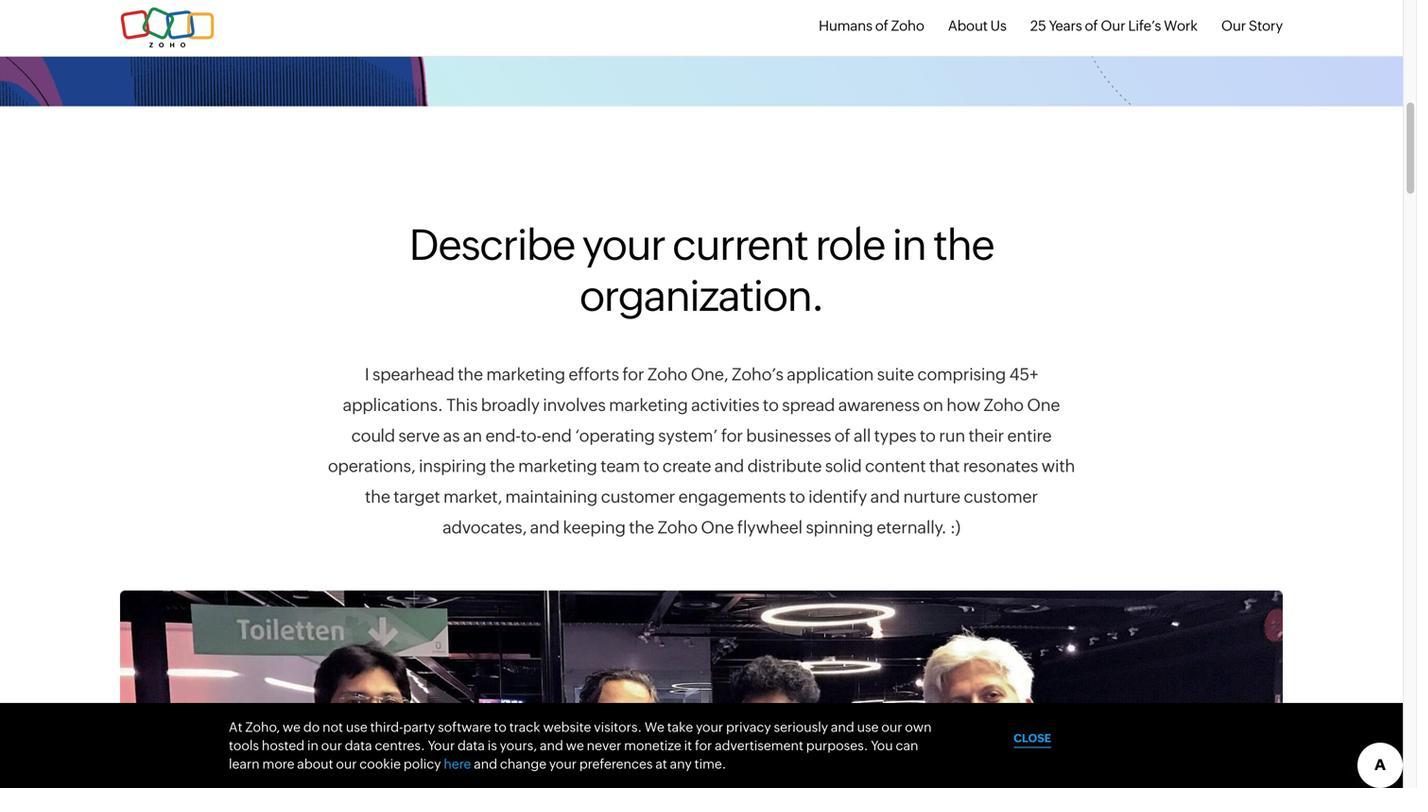 Task type: locate. For each thing, give the bounding box(es) containing it.
party
[[403, 720, 435, 735]]

1 vertical spatial in
[[307, 738, 319, 753]]

serve
[[398, 426, 440, 446]]

and down is
[[474, 757, 497, 772]]

target
[[394, 487, 440, 507]]

as
[[443, 426, 460, 446]]

to down distribute
[[789, 487, 805, 507]]

1 horizontal spatial in
[[892, 221, 926, 269]]

of left all
[[835, 426, 851, 446]]

to inside at zoho, we do not use third-party software to track website visitors. we take your privacy seriously and use our own tools hosted in our data centres. your data is yours, and we never monetize it for advertisement purposes. you can learn more about our cookie policy
[[494, 720, 507, 735]]

yours,
[[500, 738, 537, 753]]

our
[[881, 720, 902, 735], [321, 738, 342, 753], [336, 757, 357, 772]]

can
[[896, 738, 918, 753]]

customer down resonates
[[964, 487, 1038, 507]]

your
[[582, 221, 665, 269], [696, 720, 723, 735], [549, 757, 577, 772]]

spearhead
[[372, 365, 454, 384]]

describe
[[409, 221, 575, 269]]

the
[[933, 221, 994, 269], [458, 365, 483, 384], [490, 457, 515, 476], [365, 487, 390, 507], [629, 518, 654, 537]]

at zoho, we do not use third-party software to track website visitors. we take your privacy seriously and use our own tools hosted in our data centres. your data is yours, and we never monetize it for advertisement purposes. you can learn more about our cookie policy
[[229, 720, 932, 772]]

1 vertical spatial for
[[721, 426, 743, 446]]

could
[[351, 426, 395, 446]]

our up you
[[881, 720, 902, 735]]

eternally.
[[877, 518, 947, 537]]

identify
[[809, 487, 867, 507]]

0 vertical spatial for
[[622, 365, 644, 384]]

0 vertical spatial we
[[283, 720, 301, 735]]

2 vertical spatial for
[[695, 738, 712, 753]]

in right role at the top of the page
[[892, 221, 926, 269]]

your down website
[[549, 757, 577, 772]]

0 vertical spatial in
[[892, 221, 926, 269]]

and
[[715, 457, 744, 476], [870, 487, 900, 507], [530, 518, 560, 537], [831, 720, 854, 735], [540, 738, 563, 753], [474, 757, 497, 772]]

spread
[[782, 396, 835, 415]]

marketing down end
[[518, 457, 597, 476]]

our right about
[[336, 757, 357, 772]]

humans of zoho link
[[819, 17, 924, 34]]

at
[[656, 757, 667, 772]]

to up is
[[494, 720, 507, 735]]

zoho
[[891, 17, 924, 34], [647, 365, 688, 384], [984, 396, 1024, 415], [658, 518, 698, 537]]

cookie
[[360, 757, 401, 772]]

hariharan muralimanohar image
[[0, 0, 446, 106]]

2 horizontal spatial your
[[696, 720, 723, 735]]

0 vertical spatial your
[[582, 221, 665, 269]]

your up organization.
[[582, 221, 665, 269]]

for right the it
[[695, 738, 712, 753]]

visitors.
[[594, 720, 642, 735]]

years
[[1049, 17, 1082, 34]]

and up engagements
[[715, 457, 744, 476]]

0 horizontal spatial data
[[345, 738, 372, 753]]

one up entire
[[1027, 396, 1060, 415]]

role
[[815, 221, 885, 269]]

we
[[283, 720, 301, 735], [566, 738, 584, 753]]

privacy
[[726, 720, 771, 735]]

maintaining
[[505, 487, 598, 507]]

0 horizontal spatial one
[[701, 518, 734, 537]]

your right take
[[696, 720, 723, 735]]

software
[[438, 720, 491, 735]]

marketing up 'operating
[[609, 396, 688, 415]]

2 vertical spatial your
[[549, 757, 577, 772]]

0 vertical spatial our
[[881, 720, 902, 735]]

use
[[346, 720, 368, 735], [857, 720, 879, 735]]

food image
[[823, 0, 904, 31]]

with
[[1042, 457, 1075, 476]]

use up you
[[857, 720, 879, 735]]

1 horizontal spatial use
[[857, 720, 879, 735]]

1 horizontal spatial we
[[566, 738, 584, 753]]

application
[[787, 365, 874, 384]]

1 horizontal spatial customer
[[964, 487, 1038, 507]]

0 horizontal spatial we
[[283, 720, 301, 735]]

of right the humans
[[875, 17, 888, 34]]

for inside at zoho, we do not use third-party software to track website visitors. we take your privacy seriously and use our own tools hosted in our data centres. your data is yours, and we never monetize it for advertisement purposes. you can learn more about our cookie policy
[[695, 738, 712, 753]]

0 horizontal spatial customer
[[601, 487, 675, 507]]

we down website
[[566, 738, 584, 753]]

2 horizontal spatial for
[[721, 426, 743, 446]]

25 years of our life's work link
[[1030, 17, 1198, 34]]

0 horizontal spatial use
[[346, 720, 368, 735]]

create
[[663, 457, 711, 476]]

comprising
[[917, 365, 1006, 384]]

engagements
[[678, 487, 786, 507]]

1 horizontal spatial one
[[1027, 396, 1060, 415]]

you
[[871, 738, 893, 753]]

learn
[[229, 757, 260, 772]]

close
[[1014, 732, 1051, 745]]

efforts
[[569, 365, 619, 384]]

resonates
[[963, 457, 1038, 476]]

1 vertical spatial one
[[701, 518, 734, 537]]

i
[[365, 365, 369, 384]]

for
[[622, 365, 644, 384], [721, 426, 743, 446], [695, 738, 712, 753]]

zoho up "their"
[[984, 396, 1024, 415]]

about
[[948, 17, 988, 34]]

in down do
[[307, 738, 319, 753]]

for right efforts
[[622, 365, 644, 384]]

how
[[947, 396, 980, 415]]

purposes.
[[806, 738, 868, 753]]

zoho,
[[245, 720, 280, 735]]

humans of zoho
[[819, 17, 924, 34]]

awareness
[[838, 396, 920, 415]]

any
[[670, 757, 692, 772]]

data down software
[[458, 738, 485, 753]]

run
[[939, 426, 965, 446]]

of right 'years'
[[1085, 17, 1098, 34]]

marketing up 'broadly'
[[486, 365, 565, 384]]

organization image
[[120, 591, 1283, 788]]

1 our from the left
[[1101, 17, 1126, 34]]

45+
[[1009, 365, 1038, 384]]

one
[[1027, 396, 1060, 415], [701, 518, 734, 537]]

we left do
[[283, 720, 301, 735]]

2 use from the left
[[857, 720, 879, 735]]

our left life's
[[1101, 17, 1126, 34]]

advertisement
[[715, 738, 804, 753]]

0 horizontal spatial of
[[835, 426, 851, 446]]

use right not
[[346, 720, 368, 735]]

1 horizontal spatial data
[[458, 738, 485, 753]]

entire
[[1007, 426, 1052, 446]]

that
[[929, 457, 960, 476]]

data up cookie
[[345, 738, 372, 753]]

1 horizontal spatial for
[[695, 738, 712, 753]]

0 horizontal spatial in
[[307, 738, 319, 753]]

one down engagements
[[701, 518, 734, 537]]

1 horizontal spatial your
[[582, 221, 665, 269]]

market,
[[443, 487, 502, 507]]

0 horizontal spatial for
[[622, 365, 644, 384]]

zoho left about
[[891, 17, 924, 34]]

describe your current role in the organization.
[[409, 221, 994, 320]]

our down not
[[321, 738, 342, 753]]

our left story
[[1221, 17, 1246, 34]]

1 horizontal spatial our
[[1221, 17, 1246, 34]]

for down activities
[[721, 426, 743, 446]]

our story link
[[1221, 17, 1283, 34]]

life's
[[1128, 17, 1161, 34]]

flywheel
[[737, 518, 803, 537]]

1 use from the left
[[346, 720, 368, 735]]

centres.
[[375, 738, 425, 753]]

1 vertical spatial your
[[696, 720, 723, 735]]

and up purposes.
[[831, 720, 854, 735]]

time.
[[695, 757, 726, 772]]

0 vertical spatial one
[[1027, 396, 1060, 415]]

our story
[[1221, 17, 1283, 34]]

customer down team
[[601, 487, 675, 507]]

policy
[[404, 757, 441, 772]]

0 horizontal spatial our
[[1101, 17, 1126, 34]]



Task type: describe. For each thing, give the bounding box(es) containing it.
track
[[509, 720, 540, 735]]

seriously
[[774, 720, 828, 735]]

operations,
[[328, 457, 416, 476]]

nurture
[[903, 487, 960, 507]]

content
[[865, 457, 926, 476]]

1 data from the left
[[345, 738, 372, 753]]

2 vertical spatial marketing
[[518, 457, 597, 476]]

to left run
[[920, 426, 936, 446]]

2 vertical spatial our
[[336, 757, 357, 772]]

own
[[905, 720, 932, 735]]

1 customer from the left
[[601, 487, 675, 507]]

'operating
[[575, 426, 655, 446]]

:)
[[950, 518, 960, 537]]

here link
[[444, 757, 471, 772]]

your inside describe your current role in the organization.
[[582, 221, 665, 269]]

change
[[500, 757, 547, 772]]

broadly
[[481, 396, 540, 415]]

spinning
[[806, 518, 873, 537]]

about
[[297, 757, 333, 772]]

humans
[[819, 17, 873, 34]]

end-
[[485, 426, 521, 446]]

is
[[488, 738, 497, 753]]

on
[[923, 396, 943, 415]]

and down website
[[540, 738, 563, 753]]

preferences
[[579, 757, 653, 772]]

tools
[[229, 738, 259, 753]]

advocates,
[[443, 518, 527, 537]]

monetize
[[624, 738, 682, 753]]

we
[[645, 720, 665, 735]]

your inside at zoho, we do not use third-party software to track website visitors. we take your privacy seriously and use our own tools hosted in our data centres. your data is yours, and we never monetize it for advertisement purposes. you can learn more about our cookie policy
[[696, 720, 723, 735]]

businesses
[[746, 426, 831, 446]]

your
[[428, 738, 455, 753]]

end
[[542, 426, 572, 446]]

story
[[1249, 17, 1283, 34]]

2 data from the left
[[458, 738, 485, 753]]

current
[[672, 221, 808, 269]]

about us link
[[948, 17, 1007, 34]]

all
[[854, 426, 871, 446]]

to right team
[[643, 457, 659, 476]]

suite
[[877, 365, 914, 384]]

system'
[[658, 426, 718, 446]]

their
[[969, 426, 1004, 446]]

zoho's
[[732, 365, 784, 384]]

solid
[[825, 457, 862, 476]]

2 horizontal spatial of
[[1085, 17, 1098, 34]]

distribute
[[747, 457, 822, 476]]

25 years of our life's work
[[1030, 17, 1198, 34]]

1 vertical spatial we
[[566, 738, 584, 753]]

hosted
[[262, 738, 305, 753]]

about us
[[948, 17, 1007, 34]]

more
[[262, 757, 294, 772]]

organization.
[[579, 272, 824, 320]]

and down the content
[[870, 487, 900, 507]]

types
[[874, 426, 917, 446]]

inspiring
[[419, 457, 486, 476]]

in inside describe your current role in the organization.
[[892, 221, 926, 269]]

activities
[[691, 396, 760, 415]]

it
[[684, 738, 692, 753]]

never
[[587, 738, 621, 753]]

to down zoho's
[[763, 396, 779, 415]]

to-
[[521, 426, 542, 446]]

in inside at zoho, we do not use third-party software to track website visitors. we take your privacy seriously and use our own tools hosted in our data centres. your data is yours, and we never monetize it for advertisement purposes. you can learn more about our cookie policy
[[307, 738, 319, 753]]

1 vertical spatial marketing
[[609, 396, 688, 415]]

i spearhead the marketing efforts for zoho one, zoho's application suite comprising 45+ applications. this broadly involves marketing activities to spread awareness on how zoho one could serve as an end-to-end 'operating system' for businesses of all types to run their entire operations, inspiring the marketing team to create and distribute solid content that resonates with the target market, maintaining customer engagements to identify and nurture customer advocates, and keeping the zoho one flywheel spinning eternally. :)
[[328, 365, 1075, 537]]

us
[[991, 17, 1007, 34]]

here
[[444, 757, 471, 772]]

at
[[229, 720, 243, 735]]

and down maintaining on the left of the page
[[530, 518, 560, 537]]

this
[[446, 396, 478, 415]]

work
[[1164, 17, 1198, 34]]

not
[[322, 720, 343, 735]]

applications.
[[343, 396, 443, 415]]

2 customer from the left
[[964, 487, 1038, 507]]

2 our from the left
[[1221, 17, 1246, 34]]

0 horizontal spatial your
[[549, 757, 577, 772]]

an
[[463, 426, 482, 446]]

website
[[543, 720, 591, 735]]

of inside i spearhead the marketing efforts for zoho one, zoho's application suite comprising 45+ applications. this broadly involves marketing activities to spread awareness on how zoho one could serve as an end-to-end 'operating system' for businesses of all types to run their entire operations, inspiring the marketing team to create and distribute solid content that resonates with the target market, maintaining customer engagements to identify and nurture customer advocates, and keeping the zoho one flywheel spinning eternally. :)
[[835, 426, 851, 446]]

1 vertical spatial our
[[321, 738, 342, 753]]

here and change your preferences at any time.
[[444, 757, 726, 772]]

the inside describe your current role in the organization.
[[933, 221, 994, 269]]

team
[[601, 457, 640, 476]]

involves
[[543, 396, 606, 415]]

one,
[[691, 365, 728, 384]]

1 horizontal spatial of
[[875, 17, 888, 34]]

keeping
[[563, 518, 626, 537]]

zoho down create
[[658, 518, 698, 537]]

do
[[303, 720, 320, 735]]

zoho left one,
[[647, 365, 688, 384]]

take
[[667, 720, 693, 735]]

0 vertical spatial marketing
[[486, 365, 565, 384]]



Task type: vqa. For each thing, say whether or not it's contained in the screenshot.
take
yes



